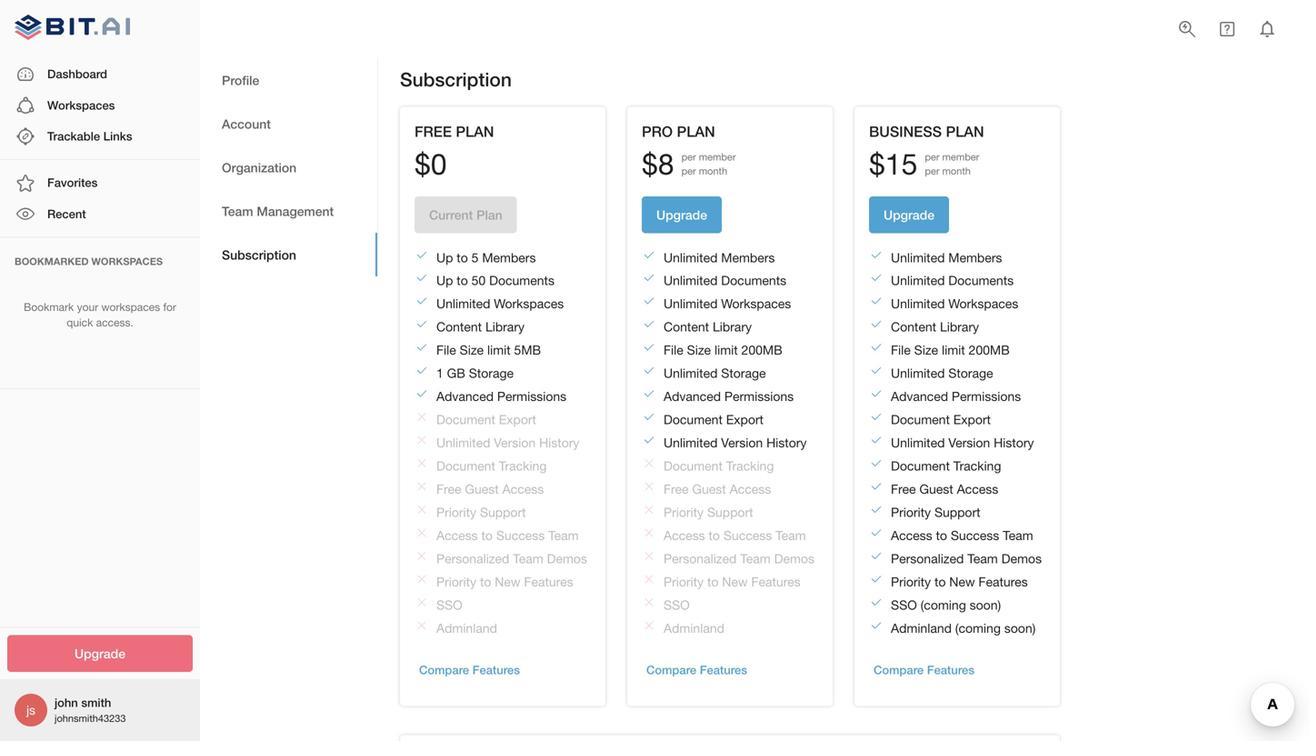 Task type: locate. For each thing, give the bounding box(es) containing it.
$15
[[869, 147, 918, 181]]

2 horizontal spatial document export
[[891, 412, 991, 427]]

2 documents from the left
[[721, 273, 787, 288]]

features
[[524, 574, 574, 589], [752, 574, 801, 589], [979, 574, 1028, 589], [473, 663, 520, 677], [700, 663, 748, 677], [927, 663, 975, 677]]

1 success from the left
[[496, 528, 545, 543]]

unlimited members
[[664, 250, 775, 265], [891, 250, 1003, 265]]

month right $15
[[943, 165, 971, 177]]

1 unlimited workspaces from the left
[[437, 296, 564, 311]]

2 unlimited storage from the left
[[891, 366, 994, 381]]

1 horizontal spatial limit
[[715, 343, 738, 358]]

access to success team
[[437, 528, 579, 543], [664, 528, 806, 543], [891, 528, 1034, 543]]

2 advanced permissions from the left
[[664, 389, 794, 404]]

team inside 'tab list'
[[222, 203, 253, 219]]

library for $15
[[940, 319, 979, 334]]

priority support
[[437, 505, 526, 520], [664, 505, 754, 520], [891, 505, 981, 520]]

3 support from the left
[[935, 505, 981, 520]]

1 horizontal spatial priority support
[[664, 505, 754, 520]]

1 vertical spatial subscription
[[222, 247, 296, 262]]

workspaces for $15
[[949, 296, 1019, 311]]

0 horizontal spatial priority to new features
[[437, 574, 574, 589]]

1 horizontal spatial unlimited storage
[[891, 366, 994, 381]]

tab list
[[200, 58, 377, 276]]

1 horizontal spatial compare features
[[647, 663, 748, 677]]

subscription
[[400, 68, 512, 90], [222, 247, 296, 262]]

advanced permissions
[[437, 389, 567, 404], [664, 389, 794, 404], [891, 389, 1021, 404]]

unlimited storage for $8
[[664, 366, 766, 381]]

$0
[[415, 147, 447, 181]]

export
[[499, 412, 537, 427], [726, 412, 764, 427], [954, 412, 991, 427]]

1 advanced permissions from the left
[[437, 389, 567, 404]]

permissions for $8
[[725, 389, 794, 404]]

2 horizontal spatial document tracking
[[891, 459, 1002, 474]]

2 horizontal spatial upgrade
[[884, 207, 935, 222]]

library
[[486, 319, 525, 334], [713, 319, 752, 334], [940, 319, 979, 334]]

1 horizontal spatial content
[[664, 319, 709, 334]]

3 priority support from the left
[[891, 505, 981, 520]]

advanced
[[437, 389, 494, 404], [664, 389, 721, 404], [891, 389, 949, 404]]

1 horizontal spatial 200mb
[[969, 343, 1010, 358]]

access.
[[96, 316, 134, 329]]

(coming up adminland (coming soon)
[[921, 598, 967, 613]]

0 horizontal spatial personalized
[[437, 551, 510, 566]]

per
[[682, 151, 696, 163], [925, 151, 940, 163], [682, 165, 696, 177], [925, 165, 940, 177]]

3 plan from the left
[[946, 123, 985, 140]]

3 content library from the left
[[891, 319, 979, 334]]

file
[[437, 343, 456, 358], [664, 343, 684, 358], [891, 343, 911, 358]]

0 horizontal spatial compare features
[[419, 663, 520, 677]]

up to 5 members
[[437, 250, 536, 265]]

0 horizontal spatial history
[[539, 435, 580, 450]]

2 support from the left
[[708, 505, 754, 520]]

2 content library from the left
[[664, 319, 752, 334]]

demos
[[547, 551, 587, 566], [774, 551, 815, 566], [1002, 551, 1042, 566]]

0 horizontal spatial content
[[437, 319, 482, 334]]

bookmark
[[24, 301, 74, 313]]

1 horizontal spatial compare
[[647, 663, 697, 677]]

document export for $15
[[891, 412, 991, 427]]

2 compare from the left
[[647, 663, 697, 677]]

content
[[437, 319, 482, 334], [664, 319, 709, 334], [891, 319, 937, 334]]

0 horizontal spatial month
[[699, 165, 728, 177]]

2 plan from the left
[[677, 123, 715, 140]]

0 horizontal spatial unlimited members
[[664, 250, 775, 265]]

workspaces
[[91, 256, 163, 267]]

1 content library from the left
[[437, 319, 525, 334]]

personalized
[[437, 551, 510, 566], [664, 551, 737, 566], [891, 551, 964, 566]]

0 horizontal spatial advanced permissions
[[437, 389, 567, 404]]

favorites
[[47, 176, 98, 190]]

priority to new features for $8
[[664, 574, 801, 589]]

1 horizontal spatial month
[[943, 165, 971, 177]]

documents for $15
[[949, 273, 1014, 288]]

0 horizontal spatial unlimited version history
[[437, 435, 580, 450]]

adminland
[[437, 621, 497, 636], [664, 621, 725, 636], [891, 621, 952, 636]]

team
[[222, 203, 253, 219], [549, 528, 579, 543], [776, 528, 806, 543], [1003, 528, 1034, 543], [513, 551, 544, 566], [741, 551, 771, 566], [968, 551, 998, 566]]

1 permissions from the left
[[497, 389, 567, 404]]

1 horizontal spatial support
[[708, 505, 754, 520]]

1 200mb from the left
[[742, 343, 783, 358]]

0 horizontal spatial priority support
[[437, 505, 526, 520]]

3 version from the left
[[949, 435, 991, 450]]

1 horizontal spatial soon)
[[1005, 621, 1036, 636]]

2 horizontal spatial adminland
[[891, 621, 952, 636]]

for
[[163, 301, 176, 313]]

3 documents from the left
[[949, 273, 1014, 288]]

2 permissions from the left
[[725, 389, 794, 404]]

month
[[699, 165, 728, 177], [943, 165, 971, 177]]

upgrade button up smith on the left of page
[[7, 635, 193, 672]]

2 horizontal spatial content
[[891, 319, 937, 334]]

1 unlimited documents from the left
[[664, 273, 787, 288]]

upgrade up smith on the left of page
[[75, 646, 126, 661]]

2 demos from the left
[[774, 551, 815, 566]]

1 unlimited storage from the left
[[664, 366, 766, 381]]

2 document export from the left
[[664, 412, 764, 427]]

2 horizontal spatial content library
[[891, 319, 979, 334]]

0 horizontal spatial success
[[496, 528, 545, 543]]

0 vertical spatial (coming
[[921, 598, 967, 613]]

1 file from the left
[[437, 343, 456, 358]]

0 horizontal spatial free
[[437, 482, 462, 497]]

1 horizontal spatial demos
[[774, 551, 815, 566]]

priority to new features for $15
[[891, 574, 1028, 589]]

1 document tracking from the left
[[437, 459, 547, 474]]

quick
[[67, 316, 93, 329]]

free
[[437, 482, 462, 497], [664, 482, 689, 497], [891, 482, 916, 497]]

plan inside free plan $0
[[456, 123, 494, 140]]

1 advanced from the left
[[437, 389, 494, 404]]

upgrade button
[[642, 196, 722, 233], [869, 196, 950, 233], [7, 635, 193, 672]]

2 horizontal spatial size
[[915, 343, 939, 358]]

members
[[482, 250, 536, 265], [721, 250, 775, 265], [949, 250, 1003, 265]]

profile link
[[200, 58, 377, 102]]

new for $8
[[722, 574, 748, 589]]

guest for $15
[[920, 482, 954, 497]]

subscription up free
[[400, 68, 512, 90]]

soon)
[[970, 598, 1001, 613], [1005, 621, 1036, 636]]

priority to new features
[[437, 574, 574, 589], [664, 574, 801, 589], [891, 574, 1028, 589]]

1 horizontal spatial unlimited workspaces
[[664, 296, 791, 311]]

limit
[[487, 343, 511, 358], [715, 343, 738, 358], [942, 343, 966, 358]]

month right $8 on the top
[[699, 165, 728, 177]]

personalized team demos
[[437, 551, 587, 566], [664, 551, 815, 566], [891, 551, 1042, 566]]

2 horizontal spatial file
[[891, 343, 911, 358]]

plan inside business plan $15 per member per month
[[946, 123, 985, 140]]

2 horizontal spatial advanced
[[891, 389, 949, 404]]

demos for $15
[[1002, 551, 1042, 566]]

documents
[[489, 273, 555, 288], [721, 273, 787, 288], [949, 273, 1014, 288]]

1 new from the left
[[495, 574, 521, 589]]

2 horizontal spatial plan
[[946, 123, 985, 140]]

access to success team for $8
[[664, 528, 806, 543]]

3 priority to new features from the left
[[891, 574, 1028, 589]]

priority support for $15
[[891, 505, 981, 520]]

2 history from the left
[[767, 435, 807, 450]]

3 demos from the left
[[1002, 551, 1042, 566]]

2 horizontal spatial export
[[954, 412, 991, 427]]

1 unlimited members from the left
[[664, 250, 775, 265]]

2 horizontal spatial demos
[[1002, 551, 1042, 566]]

1 horizontal spatial personalized team demos
[[664, 551, 815, 566]]

3 size from the left
[[915, 343, 939, 358]]

1 horizontal spatial new
[[722, 574, 748, 589]]

1 gb storage
[[437, 366, 514, 381]]

2 horizontal spatial personalized
[[891, 551, 964, 566]]

sso
[[437, 598, 463, 613], [664, 598, 690, 613], [891, 598, 917, 613]]

upgrade for $15
[[884, 207, 935, 222]]

limit for $8
[[715, 343, 738, 358]]

1 documents from the left
[[489, 273, 555, 288]]

plan inside pro plan $8 per member per month
[[677, 123, 715, 140]]

2 personalized team demos from the left
[[664, 551, 815, 566]]

member inside business plan $15 per member per month
[[943, 151, 980, 163]]

1 plan from the left
[[456, 123, 494, 140]]

upgrade button down $15
[[869, 196, 950, 233]]

3 export from the left
[[954, 412, 991, 427]]

priority
[[437, 505, 477, 520], [664, 505, 704, 520], [891, 505, 931, 520], [437, 574, 477, 589], [664, 574, 704, 589], [891, 574, 931, 589]]

1 up from the top
[[437, 250, 453, 265]]

free
[[415, 123, 452, 140]]

1 horizontal spatial file size limit 200mb
[[891, 343, 1010, 358]]

upgrade down $8 on the top
[[657, 207, 708, 222]]

2 horizontal spatial compare
[[874, 663, 924, 677]]

0 horizontal spatial export
[[499, 412, 537, 427]]

tracking
[[499, 459, 547, 474], [726, 459, 774, 474], [954, 459, 1002, 474]]

account link
[[200, 102, 377, 146]]

0 horizontal spatial free guest access
[[437, 482, 544, 497]]

advanced permissions for $8
[[664, 389, 794, 404]]

2 sso from the left
[[664, 598, 690, 613]]

1 horizontal spatial free guest access
[[664, 482, 771, 497]]

upgrade down $15
[[884, 207, 935, 222]]

upgrade for $8
[[657, 207, 708, 222]]

1 horizontal spatial advanced permissions
[[664, 389, 794, 404]]

3 history from the left
[[994, 435, 1034, 450]]

2 free guest access from the left
[[664, 482, 771, 497]]

2 horizontal spatial permissions
[[952, 389, 1021, 404]]

0 horizontal spatial demos
[[547, 551, 587, 566]]

john
[[55, 696, 78, 710]]

free for $8
[[664, 482, 689, 497]]

recent button
[[0, 199, 200, 230]]

1 horizontal spatial sso
[[664, 598, 690, 613]]

2 document tracking from the left
[[664, 459, 774, 474]]

up for up to 5 members
[[437, 250, 453, 265]]

2 file from the left
[[664, 343, 684, 358]]

0 horizontal spatial plan
[[456, 123, 494, 140]]

compare features button
[[415, 656, 525, 684], [642, 656, 752, 684], [869, 656, 980, 684]]

1 horizontal spatial unlimited documents
[[891, 273, 1014, 288]]

1 vertical spatial soon)
[[1005, 621, 1036, 636]]

2 horizontal spatial priority support
[[891, 505, 981, 520]]

0 horizontal spatial advanced
[[437, 389, 494, 404]]

success for $15
[[951, 528, 1000, 543]]

1 horizontal spatial success
[[724, 528, 772, 543]]

1 horizontal spatial storage
[[721, 366, 766, 381]]

links
[[103, 129, 132, 143]]

0 horizontal spatial adminland
[[437, 621, 497, 636]]

2 horizontal spatial sso
[[891, 598, 917, 613]]

0 horizontal spatial sso
[[437, 598, 463, 613]]

2 compare features from the left
[[647, 663, 748, 677]]

new
[[495, 574, 521, 589], [722, 574, 748, 589], [950, 574, 975, 589]]

2 horizontal spatial tracking
[[954, 459, 1002, 474]]

0 horizontal spatial upgrade button
[[7, 635, 193, 672]]

2 advanced from the left
[[664, 389, 721, 404]]

free guest access
[[437, 482, 544, 497], [664, 482, 771, 497], [891, 482, 999, 497]]

1 horizontal spatial upgrade button
[[642, 196, 722, 233]]

3 compare features from the left
[[874, 663, 975, 677]]

member inside pro plan $8 per member per month
[[699, 151, 736, 163]]

3 document tracking from the left
[[891, 459, 1002, 474]]

compare for $15
[[874, 663, 924, 677]]

month inside business plan $15 per member per month
[[943, 165, 971, 177]]

3 personalized from the left
[[891, 551, 964, 566]]

2 access to success team from the left
[[664, 528, 806, 543]]

unlimited workspaces for $15
[[891, 296, 1019, 311]]

2 members from the left
[[721, 250, 775, 265]]

2 horizontal spatial priority to new features
[[891, 574, 1028, 589]]

document export for $8
[[664, 412, 764, 427]]

workspaces for $0
[[494, 296, 564, 311]]

plan right business
[[946, 123, 985, 140]]

content library for $8
[[664, 319, 752, 334]]

recent
[[47, 207, 86, 221]]

1 history from the left
[[539, 435, 580, 450]]

team management
[[222, 203, 334, 219]]

1 horizontal spatial version
[[721, 435, 763, 450]]

2 content from the left
[[664, 319, 709, 334]]

unlimited version history for $8
[[664, 435, 807, 450]]

3 members from the left
[[949, 250, 1003, 265]]

month inside pro plan $8 per member per month
[[699, 165, 728, 177]]

compare features for $8
[[647, 663, 748, 677]]

2 horizontal spatial support
[[935, 505, 981, 520]]

200mb for $15
[[969, 343, 1010, 358]]

0 horizontal spatial compare features button
[[415, 656, 525, 684]]

1 sso from the left
[[437, 598, 463, 613]]

(coming down sso (coming soon)
[[956, 621, 1001, 636]]

2 month from the left
[[943, 165, 971, 177]]

unlimited documents for $15
[[891, 273, 1014, 288]]

profile
[[222, 73, 259, 88]]

access
[[503, 482, 544, 497], [730, 482, 771, 497], [957, 482, 999, 497], [437, 528, 478, 543], [664, 528, 705, 543], [891, 528, 933, 543]]

unlimited workspaces for $8
[[664, 296, 791, 311]]

1 member from the left
[[699, 151, 736, 163]]

3 advanced from the left
[[891, 389, 949, 404]]

subscription down team management
[[222, 247, 296, 262]]

new for $15
[[950, 574, 975, 589]]

3 advanced permissions from the left
[[891, 389, 1021, 404]]

(coming for sso
[[921, 598, 967, 613]]

1 horizontal spatial subscription
[[400, 68, 512, 90]]

0 horizontal spatial compare
[[419, 663, 469, 677]]

2 member from the left
[[943, 151, 980, 163]]

2 compare features button from the left
[[642, 656, 752, 684]]

0 horizontal spatial member
[[699, 151, 736, 163]]

3 storage from the left
[[949, 366, 994, 381]]

plan for $8
[[677, 123, 715, 140]]

size for $8
[[687, 343, 711, 358]]

workspaces
[[47, 98, 115, 112], [494, 296, 564, 311], [721, 296, 791, 311], [949, 296, 1019, 311]]

member
[[699, 151, 736, 163], [943, 151, 980, 163]]

3 free guest access from the left
[[891, 482, 999, 497]]

1 month from the left
[[699, 165, 728, 177]]

1 horizontal spatial guest
[[692, 482, 726, 497]]

history for $15
[[994, 435, 1034, 450]]

document tracking
[[437, 459, 547, 474], [664, 459, 774, 474], [891, 459, 1002, 474]]

up left 50 in the top left of the page
[[437, 273, 453, 288]]

0 horizontal spatial members
[[482, 250, 536, 265]]

1 horizontal spatial tracking
[[726, 459, 774, 474]]

3 unlimited version history from the left
[[891, 435, 1034, 450]]

2 horizontal spatial compare features
[[874, 663, 975, 677]]

month for $15
[[943, 165, 971, 177]]

2 horizontal spatial library
[[940, 319, 979, 334]]

2 new from the left
[[722, 574, 748, 589]]

1 horizontal spatial free
[[664, 482, 689, 497]]

members for $8
[[721, 250, 775, 265]]

storage
[[469, 366, 514, 381], [721, 366, 766, 381], [949, 366, 994, 381]]

permissions
[[497, 389, 567, 404], [725, 389, 794, 404], [952, 389, 1021, 404]]

2 size from the left
[[687, 343, 711, 358]]

2 horizontal spatial upgrade button
[[869, 196, 950, 233]]

advanced for $15
[[891, 389, 949, 404]]

personalized for $8
[[664, 551, 737, 566]]

to
[[457, 250, 468, 265], [457, 273, 468, 288], [482, 528, 493, 543], [709, 528, 720, 543], [936, 528, 948, 543], [480, 574, 491, 589], [708, 574, 719, 589], [935, 574, 946, 589]]

pro plan $8 per member per month
[[642, 123, 736, 181]]

document
[[437, 412, 496, 427], [664, 412, 723, 427], [891, 412, 950, 427], [437, 459, 496, 474], [664, 459, 723, 474], [891, 459, 950, 474]]

1 horizontal spatial priority to new features
[[664, 574, 801, 589]]

business
[[869, 123, 942, 140]]

2 priority support from the left
[[664, 505, 754, 520]]

2 horizontal spatial advanced permissions
[[891, 389, 1021, 404]]

200mb
[[742, 343, 783, 358], [969, 343, 1010, 358]]

$8
[[642, 147, 674, 181]]

permissions for $15
[[952, 389, 1021, 404]]

1 file size limit 200mb from the left
[[664, 343, 783, 358]]

advanced for $8
[[664, 389, 721, 404]]

up left 5
[[437, 250, 453, 265]]

1 size from the left
[[460, 343, 484, 358]]

0 horizontal spatial file size limit 200mb
[[664, 343, 783, 358]]

3 unlimited workspaces from the left
[[891, 296, 1019, 311]]

2 success from the left
[[724, 528, 772, 543]]

3 personalized team demos from the left
[[891, 551, 1042, 566]]

1 demos from the left
[[547, 551, 587, 566]]

3 tracking from the left
[[954, 459, 1002, 474]]

1 adminland from the left
[[437, 621, 497, 636]]

2 priority to new features from the left
[[664, 574, 801, 589]]

2 up from the top
[[437, 273, 453, 288]]

3 sso from the left
[[891, 598, 917, 613]]

3 success from the left
[[951, 528, 1000, 543]]

3 content from the left
[[891, 319, 937, 334]]

2 horizontal spatial compare features button
[[869, 656, 980, 684]]

1
[[437, 366, 444, 381]]

plan right free
[[456, 123, 494, 140]]

3 access to success team from the left
[[891, 528, 1034, 543]]

0 horizontal spatial document export
[[437, 412, 537, 427]]

2 horizontal spatial history
[[994, 435, 1034, 450]]

plan right pro
[[677, 123, 715, 140]]

0 horizontal spatial upgrade
[[75, 646, 126, 661]]

unlimited workspaces
[[437, 296, 564, 311], [664, 296, 791, 311], [891, 296, 1019, 311]]

file size limit 200mb
[[664, 343, 783, 358], [891, 343, 1010, 358]]

1 horizontal spatial export
[[726, 412, 764, 427]]

2 tracking from the left
[[726, 459, 774, 474]]

0 horizontal spatial version
[[494, 435, 536, 450]]

(coming
[[921, 598, 967, 613], [956, 621, 1001, 636]]

0 horizontal spatial subscription
[[222, 247, 296, 262]]

3 guest from the left
[[920, 482, 954, 497]]

50
[[472, 273, 486, 288]]

2 export from the left
[[726, 412, 764, 427]]

up for up to 50 documents
[[437, 273, 453, 288]]

sso for $8
[[664, 598, 690, 613]]

unlimited
[[664, 250, 718, 265], [891, 250, 945, 265], [664, 273, 718, 288], [891, 273, 945, 288], [437, 296, 491, 311], [664, 296, 718, 311], [891, 296, 945, 311], [664, 366, 718, 381], [891, 366, 945, 381], [437, 435, 491, 450], [664, 435, 718, 450], [891, 435, 945, 450]]

size
[[460, 343, 484, 358], [687, 343, 711, 358], [915, 343, 939, 358]]

workspaces inside button
[[47, 98, 115, 112]]

1 content from the left
[[437, 319, 482, 334]]

compare features
[[419, 663, 520, 677], [647, 663, 748, 677], [874, 663, 975, 677]]

2 horizontal spatial free guest access
[[891, 482, 999, 497]]

history for $8
[[767, 435, 807, 450]]

1 horizontal spatial compare features button
[[642, 656, 752, 684]]

plan for $0
[[456, 123, 494, 140]]

unlimited version history for $15
[[891, 435, 1034, 450]]

unlimited documents
[[664, 273, 787, 288], [891, 273, 1014, 288]]

member right $8 on the top
[[699, 151, 736, 163]]

storage for $8
[[721, 366, 766, 381]]

unlimited version history
[[437, 435, 580, 450], [664, 435, 807, 450], [891, 435, 1034, 450]]

document tracking for $15
[[891, 459, 1002, 474]]

support
[[480, 505, 526, 520], [708, 505, 754, 520], [935, 505, 981, 520]]

0 horizontal spatial support
[[480, 505, 526, 520]]

upgrade button down $8 on the top
[[642, 196, 722, 233]]

history
[[539, 435, 580, 450], [767, 435, 807, 450], [994, 435, 1034, 450]]

2 horizontal spatial new
[[950, 574, 975, 589]]

2 200mb from the left
[[969, 343, 1010, 358]]

0 horizontal spatial 200mb
[[742, 343, 783, 358]]

guest for $8
[[692, 482, 726, 497]]

(coming for adminland
[[956, 621, 1001, 636]]

1 horizontal spatial personalized
[[664, 551, 737, 566]]

compare
[[419, 663, 469, 677], [647, 663, 697, 677], [874, 663, 924, 677]]

2 horizontal spatial free
[[891, 482, 916, 497]]

0 horizontal spatial library
[[486, 319, 525, 334]]

free for $15
[[891, 482, 916, 497]]

2 horizontal spatial members
[[949, 250, 1003, 265]]

success
[[496, 528, 545, 543], [724, 528, 772, 543], [951, 528, 1000, 543]]

0 horizontal spatial guest
[[465, 482, 499, 497]]

3 permissions from the left
[[952, 389, 1021, 404]]

2 library from the left
[[713, 319, 752, 334]]

content library for $0
[[437, 319, 525, 334]]

0 horizontal spatial file
[[437, 343, 456, 358]]

0 horizontal spatial limit
[[487, 343, 511, 358]]

member right $15
[[943, 151, 980, 163]]

content for $0
[[437, 319, 482, 334]]

content library
[[437, 319, 525, 334], [664, 319, 752, 334], [891, 319, 979, 334]]

0 horizontal spatial tracking
[[499, 459, 547, 474]]

up
[[437, 250, 453, 265], [437, 273, 453, 288]]

month for $8
[[699, 165, 728, 177]]



Task type: describe. For each thing, give the bounding box(es) containing it.
favorites button
[[0, 168, 200, 199]]

free guest access for $15
[[891, 482, 999, 497]]

content for $8
[[664, 319, 709, 334]]

members for $15
[[949, 250, 1003, 265]]

sso for $0
[[437, 598, 463, 613]]

upgrade button for $15
[[869, 196, 950, 233]]

smith
[[81, 696, 111, 710]]

workspaces button
[[0, 90, 200, 121]]

1 members from the left
[[482, 250, 536, 265]]

1 compare features button from the left
[[415, 656, 525, 684]]

export for $15
[[954, 412, 991, 427]]

access to success team for $15
[[891, 528, 1034, 543]]

1 compare features from the left
[[419, 663, 520, 677]]

upgrade button for $8
[[642, 196, 722, 233]]

compare features button for $8
[[642, 656, 752, 684]]

free guest access for $8
[[664, 482, 771, 497]]

library for $8
[[713, 319, 752, 334]]

file size limit 200mb for $8
[[664, 343, 783, 358]]

js
[[26, 703, 36, 718]]

1 tracking from the left
[[499, 459, 547, 474]]

subscription link
[[200, 233, 377, 276]]

tracking for $8
[[726, 459, 774, 474]]

success for $8
[[724, 528, 772, 543]]

1 support from the left
[[480, 505, 526, 520]]

1 access to success team from the left
[[437, 528, 579, 543]]

bookmark your workspaces for quick access.
[[24, 301, 176, 329]]

tracking for $15
[[954, 459, 1002, 474]]

personalized team demos for $8
[[664, 551, 815, 566]]

workspaces for $8
[[721, 296, 791, 311]]

member for $15
[[943, 151, 980, 163]]

soon) for adminland (coming soon)
[[1005, 621, 1036, 636]]

organization
[[222, 160, 297, 175]]

200mb for $8
[[742, 343, 783, 358]]

business plan $15 per member per month
[[869, 123, 985, 181]]

compare for $8
[[647, 663, 697, 677]]

bookmarked workspaces
[[15, 256, 163, 267]]

export for $8
[[726, 412, 764, 427]]

unlimited members for $15
[[891, 250, 1003, 265]]

5mb
[[514, 343, 541, 358]]

limit for $15
[[942, 343, 966, 358]]

1 priority to new features from the left
[[437, 574, 574, 589]]

1 storage from the left
[[469, 366, 514, 381]]

unlimited documents for $8
[[664, 273, 787, 288]]

up to 50 documents
[[437, 273, 555, 288]]

bookmarked
[[15, 256, 89, 267]]

dashboard
[[47, 67, 107, 81]]

content library for $15
[[891, 319, 979, 334]]

workspaces
[[101, 301, 160, 313]]

1 personalized from the left
[[437, 551, 510, 566]]

pro
[[642, 123, 673, 140]]

limit for $0
[[487, 343, 511, 358]]

personalized team demos for $15
[[891, 551, 1042, 566]]

file for $8
[[664, 343, 684, 358]]

file size limit 5mb
[[437, 343, 541, 358]]

gb
[[447, 366, 466, 381]]

1 version from the left
[[494, 435, 536, 450]]

1 export from the left
[[499, 412, 537, 427]]

free plan $0
[[415, 123, 494, 181]]

soon) for sso (coming soon)
[[970, 598, 1001, 613]]

your
[[77, 301, 98, 313]]

johnsmith43233
[[55, 712, 126, 724]]

compare features button for $15
[[869, 656, 980, 684]]

organization link
[[200, 146, 377, 189]]

1 compare from the left
[[419, 663, 469, 677]]

john smith johnsmith43233
[[55, 696, 126, 724]]

1 unlimited version history from the left
[[437, 435, 580, 450]]

personalized for $15
[[891, 551, 964, 566]]

size for $15
[[915, 343, 939, 358]]

trackable
[[47, 129, 100, 143]]

1 document export from the left
[[437, 412, 537, 427]]

version for $8
[[721, 435, 763, 450]]

library for $0
[[486, 319, 525, 334]]

trackable links
[[47, 129, 132, 143]]

3 adminland from the left
[[891, 621, 952, 636]]

document tracking for $8
[[664, 459, 774, 474]]

management
[[257, 203, 334, 219]]

1 free from the left
[[437, 482, 462, 497]]

member for $8
[[699, 151, 736, 163]]

advanced permissions for $15
[[891, 389, 1021, 404]]

1 personalized team demos from the left
[[437, 551, 587, 566]]

compare features for $15
[[874, 663, 975, 677]]

unlimited workspaces for $0
[[437, 296, 564, 311]]

demos for $8
[[774, 551, 815, 566]]

team management link
[[200, 189, 377, 233]]

subscription inside 'tab list'
[[222, 247, 296, 262]]

support for $8
[[708, 505, 754, 520]]

content for $15
[[891, 319, 937, 334]]

support for $15
[[935, 505, 981, 520]]

plan for $15
[[946, 123, 985, 140]]

priority support for $8
[[664, 505, 754, 520]]

version for $15
[[949, 435, 991, 450]]

adminland for $0
[[437, 621, 497, 636]]

file for $0
[[437, 343, 456, 358]]

trackable links button
[[0, 121, 200, 152]]

storage for $15
[[949, 366, 994, 381]]

advanced for $0
[[437, 389, 494, 404]]

sso (coming soon)
[[891, 598, 1001, 613]]

unlimited storage for $15
[[891, 366, 994, 381]]

1 guest from the left
[[465, 482, 499, 497]]

5
[[472, 250, 479, 265]]

documents for $8
[[721, 273, 787, 288]]

unlimited members for $8
[[664, 250, 775, 265]]

adminland for $8
[[664, 621, 725, 636]]

adminland (coming soon)
[[891, 621, 1036, 636]]

tab list containing profile
[[200, 58, 377, 276]]

1 free guest access from the left
[[437, 482, 544, 497]]

file size limit 200mb for $15
[[891, 343, 1010, 358]]

account
[[222, 116, 271, 131]]

dashboard button
[[0, 59, 200, 90]]

1 priority support from the left
[[437, 505, 526, 520]]

size for $0
[[460, 343, 484, 358]]



Task type: vqa. For each thing, say whether or not it's contained in the screenshot.
the inside the The Upgrade To The Pro Plan Or Business Plan To Invite An Unlimited Number Of Members And Create An Unlimited Number Of Documents.
no



